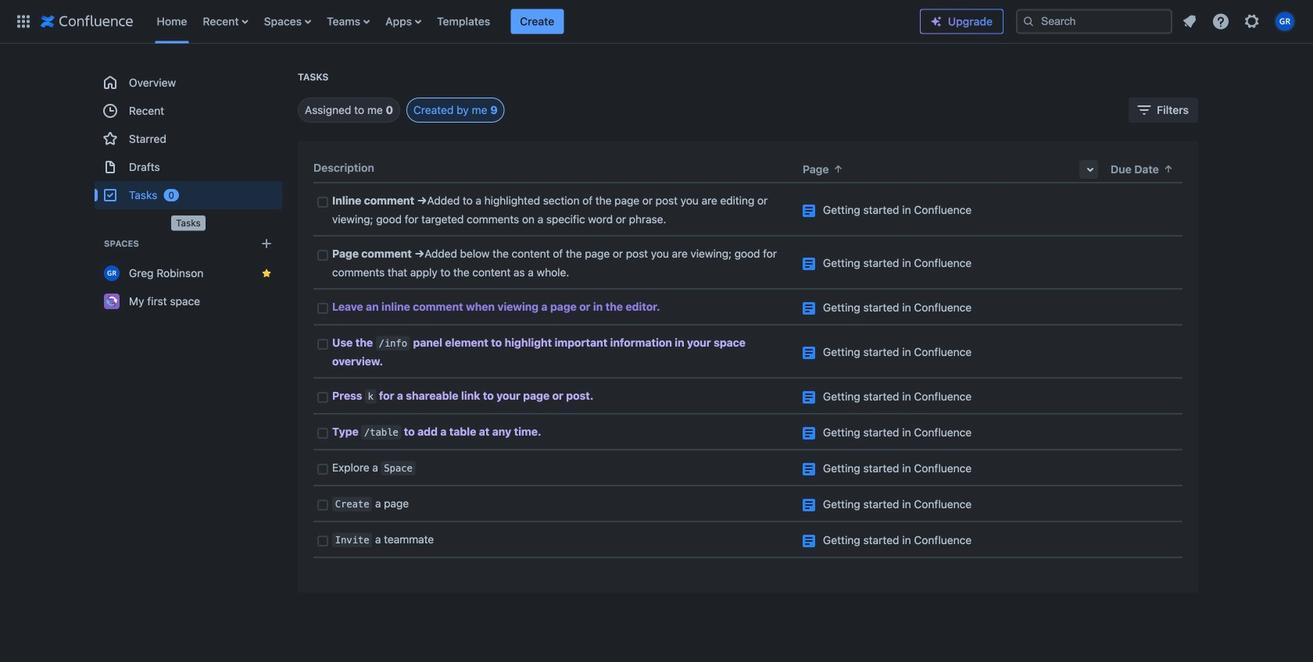 Task type: describe. For each thing, give the bounding box(es) containing it.
search image
[[1022, 15, 1035, 28]]

6 page title icon image from the top
[[803, 428, 815, 440]]

4 page title icon image from the top
[[803, 347, 815, 360]]

create a space image
[[257, 234, 276, 253]]

Search field
[[1016, 9, 1172, 34]]

unstar this space image
[[260, 267, 273, 280]]

ascending sorting icon date image
[[1162, 163, 1175, 175]]

help icon image
[[1212, 12, 1230, 31]]

list item inside global element
[[511, 9, 564, 34]]

9 page title icon image from the top
[[803, 535, 815, 548]]

3 page title icon image from the top
[[803, 302, 815, 315]]

settings icon image
[[1243, 12, 1262, 31]]

list for premium icon
[[1176, 7, 1304, 36]]

1 page title icon image from the top
[[803, 205, 815, 217]]



Task type: vqa. For each thing, say whether or not it's contained in the screenshot.
Create a space icon
yes



Task type: locate. For each thing, give the bounding box(es) containing it.
list
[[149, 0, 920, 43], [1176, 7, 1304, 36]]

page title icon image
[[803, 205, 815, 217], [803, 258, 815, 270], [803, 302, 815, 315], [803, 347, 815, 360], [803, 392, 815, 404], [803, 428, 815, 440], [803, 464, 815, 476], [803, 499, 815, 512], [803, 535, 815, 548]]

ascending sorting icon page image
[[832, 163, 845, 175]]

2 page title icon image from the top
[[803, 258, 815, 270]]

confluence image
[[41, 12, 133, 31], [41, 12, 133, 31]]

None search field
[[1016, 9, 1172, 34]]

1 horizontal spatial list
[[1176, 7, 1304, 36]]

5 page title icon image from the top
[[803, 392, 815, 404]]

notification icon image
[[1180, 12, 1199, 31]]

group
[[95, 69, 282, 209]]

banner
[[0, 0, 1313, 44]]

7 page title icon image from the top
[[803, 464, 815, 476]]

8 page title icon image from the top
[[803, 499, 815, 512]]

list for appswitcher icon
[[149, 0, 920, 43]]

list item
[[511, 9, 564, 34]]

appswitcher icon image
[[14, 12, 33, 31]]

premium image
[[930, 15, 943, 28]]

global element
[[9, 0, 920, 43]]

tab list
[[279, 98, 505, 123]]

0 horizontal spatial list
[[149, 0, 920, 43]]



